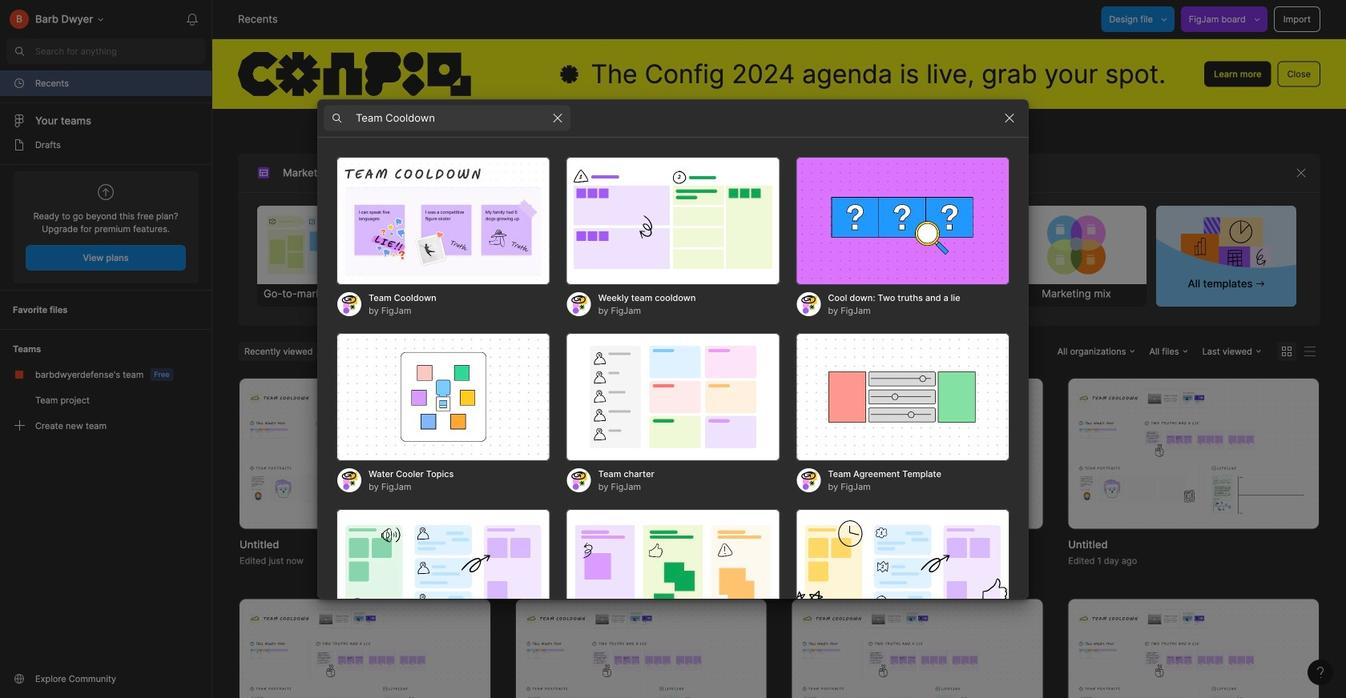 Task type: locate. For each thing, give the bounding box(es) containing it.
thumbnail image
[[240, 379, 490, 529], [516, 379, 766, 529], [792, 379, 1043, 529], [1068, 379, 1319, 529], [240, 600, 490, 699], [516, 600, 766, 699], [792, 600, 1043, 699], [1068, 600, 1319, 699]]

water cooler topics image
[[337, 333, 550, 462]]

see all all templates image
[[1181, 216, 1272, 276]]

1 horizontal spatial search 32 image
[[627, 160, 652, 186]]

page 16 image
[[13, 139, 26, 151]]

recent 16 image
[[13, 77, 26, 90]]

grid
[[214, 379, 1345, 699]]

marketing funnel image
[[407, 206, 547, 284]]

community 16 image
[[13, 673, 26, 686]]

1 vertical spatial search 32 image
[[627, 160, 652, 186]]

0 horizontal spatial search 32 image
[[6, 38, 32, 64]]

team stand up image
[[566, 510, 780, 638]]

search 32 image up competitor analysis image
[[627, 160, 652, 186]]

dialog
[[317, 99, 1029, 699]]

social media planner image
[[707, 206, 847, 284]]

team cooldown image
[[337, 157, 550, 285]]

search 32 image up recent 16 image
[[6, 38, 32, 64]]

search 32 image
[[6, 38, 32, 64], [627, 160, 652, 186]]

team weekly image
[[337, 510, 550, 638]]



Task type: vqa. For each thing, say whether or not it's contained in the screenshot.
the search for anything text field
yes



Task type: describe. For each thing, give the bounding box(es) containing it.
Search for anything text field
[[35, 45, 205, 58]]

go-to-market (gtm) strategy image
[[258, 206, 397, 284]]

marketing mix image
[[1007, 206, 1146, 284]]

team agreement template image
[[796, 333, 1010, 462]]

cool down: two truths and a lie image
[[796, 157, 1010, 285]]

creative brief template image
[[848, 206, 1005, 284]]

0 vertical spatial search 32 image
[[6, 38, 32, 64]]

competitor analysis image
[[557, 206, 697, 284]]

team charter image
[[566, 333, 780, 462]]

team meeting agenda image
[[796, 510, 1010, 638]]

bell 32 image
[[179, 6, 205, 32]]

Search templates text field
[[356, 109, 545, 128]]

weekly team cooldown image
[[566, 157, 780, 285]]



